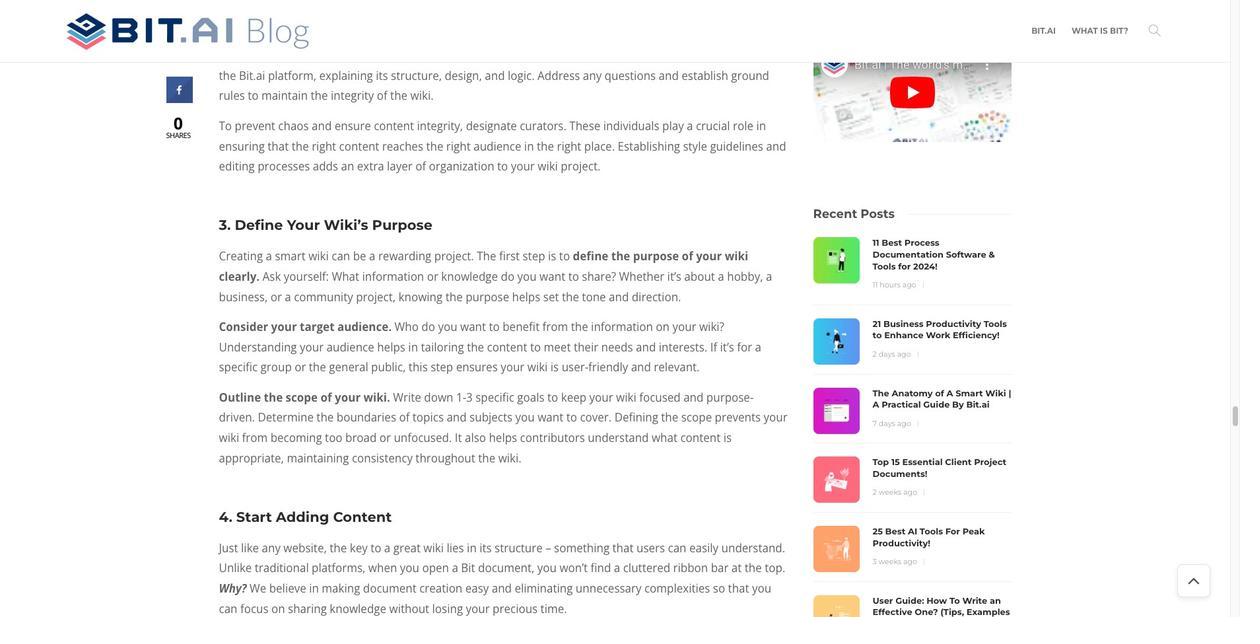 Task type: locate. For each thing, give the bounding box(es) containing it.
this inside consider initiating your wiki project with a kick-off meeting. use this opportunity to introduce your team to the bit.ai platform, explaining its structure, design, and logic. address any questions and establish ground rules to maintain the integrity of the wiki.
[[553, 48, 573, 63]]

0 vertical spatial tools
[[873, 261, 896, 271]]

1 horizontal spatial for
[[899, 261, 911, 271]]

wiki inside to prevent chaos and ensure content integrity, designate curators. these individuals play a crucial role in ensuring that the right content reaches the right audience in the right place. establishing style guidelines and editing processes adds an extra layer of organization to your wiki project.
[[538, 159, 558, 174]]

productivity
[[927, 318, 982, 329]]

1 vertical spatial to
[[950, 595, 961, 606]]

1 horizontal spatial can
[[332, 249, 350, 264]]

0 vertical spatial for
[[899, 261, 911, 271]]

2 vertical spatial can
[[219, 601, 238, 616]]

relevant.
[[654, 360, 700, 375]]

1 vertical spatial scope
[[682, 410, 712, 425]]

0 horizontal spatial this
[[409, 360, 428, 375]]

want
[[540, 269, 566, 284], [461, 319, 486, 334], [538, 410, 564, 425]]

do down first
[[501, 269, 515, 284]]

1 horizontal spatial project.
[[561, 159, 601, 174]]

write
[[393, 390, 421, 405], [963, 595, 988, 606]]

tools up efficiency! on the right bottom of page
[[984, 318, 1007, 329]]

0 horizontal spatial step
[[431, 360, 453, 375]]

0 horizontal spatial specific
[[219, 360, 258, 375]]

step right first
[[523, 249, 546, 264]]

21 business productivity tools to enhance work efficiency! link
[[873, 318, 1012, 342]]

2 for top 15 essential client project documents!
[[873, 488, 877, 497]]

in down who
[[409, 339, 418, 355]]

you inside we believe in making document creation easy and eliminating unnecessary complexities so that you can focus on sharing knowledge without losing your precious time.
[[753, 581, 772, 596]]

from inside write down 1-3 specific goals to keep your wiki focused and purpose- driven. determine the boundaries of topics and subjects you want to cover. defining the scope prevents your wiki from becoming too broad or unfocused. it also helps contributors understand what content is appropriate, maintaining consistency throughout the wiki.
[[242, 430, 268, 445]]

0 vertical spatial that
[[268, 138, 289, 154]]

0 horizontal spatial can
[[219, 601, 238, 616]]

want up set
[[540, 269, 566, 284]]

0 horizontal spatial do
[[422, 319, 435, 334]]

2 vertical spatial tools
[[920, 526, 944, 537]]

in inside just like any website, the key to a great wiki lies in its structure – something that users can easily understand. unlike traditional platforms, when you open a bit document, you won't find a cluttered ribbon bar at the top. why?
[[467, 540, 477, 556]]

from up appropriate,
[[242, 430, 268, 445]]

knowledge down making
[[330, 601, 387, 616]]

consider up understanding
[[219, 319, 268, 334]]

hobby,
[[728, 269, 764, 284]]

any
[[583, 68, 602, 83], [262, 540, 281, 556]]

that inside we believe in making document creation easy and eliminating unnecessary complexities so that you can focus on sharing knowledge without losing your precious time.
[[729, 581, 750, 596]]

1 consider from the top
[[219, 48, 266, 63]]

1 horizontal spatial do
[[501, 269, 515, 284]]

unlike
[[219, 561, 252, 576]]

the
[[219, 68, 236, 83], [311, 88, 328, 103], [391, 88, 408, 103], [292, 138, 309, 154], [426, 138, 444, 154], [537, 138, 554, 154], [612, 249, 631, 264], [446, 289, 463, 304], [562, 289, 579, 304], [571, 319, 589, 334], [467, 339, 484, 355], [309, 360, 326, 375], [264, 390, 283, 405], [317, 410, 334, 425], [662, 410, 679, 425], [478, 450, 496, 466], [330, 540, 347, 556], [745, 561, 762, 576]]

easily
[[690, 540, 719, 556]]

specific up subjects
[[476, 390, 515, 405]]

open
[[422, 561, 449, 576]]

the up whether
[[612, 249, 631, 264]]

1 vertical spatial days
[[879, 419, 896, 428]]

0 vertical spatial write
[[393, 390, 421, 405]]

its up document,
[[480, 540, 492, 556]]

helps inside ask yourself: what information or knowledge do you want to share? whether it's about a hobby, a business, or a community project, knowing the purpose helps set the tone and direction.
[[512, 289, 541, 304]]

0 vertical spatial knowledge
[[442, 269, 498, 284]]

to left meet
[[530, 339, 541, 355]]

how
[[927, 595, 948, 606]]

the anatomy of a smart wiki | a practical guide by bit.ai
[[873, 388, 1012, 410]]

or right group
[[295, 360, 306, 375]]

any right like
[[262, 540, 281, 556]]

understand.
[[722, 540, 786, 556]]

information down creating a smart wiki can be a rewarding project. the first step is to on the left
[[362, 269, 424, 284]]

write down 1-3 specific goals to keep your wiki focused and purpose- driven. determine the boundaries of topics and subjects you want to cover. defining the scope prevents your wiki from becoming too broad or unfocused. it also helps contributors understand what content is appropriate, maintaining consistency throughout the wiki.
[[219, 390, 788, 466]]

if
[[711, 339, 718, 355]]

an right how
[[990, 595, 1002, 606]]

1 horizontal spatial specific
[[476, 390, 515, 405]]

4.
[[219, 509, 233, 525]]

benefit
[[503, 319, 540, 334]]

curators.
[[520, 118, 567, 133]]

you inside write down 1-3 specific goals to keep your wiki focused and purpose- driven. determine the boundaries of topics and subjects you want to cover. defining the scope prevents your wiki from becoming too broad or unfocused. it also helps contributors understand what content is appropriate, maintaining consistency throughout the wiki.
[[516, 410, 535, 425]]

wiki
[[986, 388, 1007, 398]]

magnifier image
[[1150, 24, 1161, 36]]

1 horizontal spatial on
[[656, 319, 670, 334]]

any inside consider initiating your wiki project with a kick-off meeting. use this opportunity to introduce your team to the bit.ai platform, explaining its structure, design, and logic. address any questions and establish ground rules to maintain the integrity of the wiki.
[[583, 68, 602, 83]]

to inside 21 business productivity tools to enhance work efficiency!
[[873, 330, 882, 340]]

start
[[236, 509, 272, 525]]

knowledge
[[442, 269, 498, 284], [330, 601, 387, 616]]

ago down "practical"
[[898, 419, 912, 428]]

0 horizontal spatial right
[[312, 138, 336, 154]]

wiki inside consider initiating your wiki project with a kick-off meeting. use this opportunity to introduce your team to the bit.ai platform, explaining its structure, design, and logic. address any questions and establish ground rules to maintain the integrity of the wiki.
[[344, 48, 364, 63]]

document
[[363, 581, 417, 596]]

write inside user guide: how to write an effective one? (tips, example
[[963, 595, 988, 606]]

11 for 11 best process documentation software & tools for 2024!
[[873, 237, 880, 248]]

1 horizontal spatial step
[[523, 249, 546, 264]]

21 business productivity tools to enhance work efficiency!
[[873, 318, 1007, 340]]

wiki. down subjects
[[499, 450, 522, 466]]

ask
[[263, 269, 281, 284]]

2 days from the top
[[879, 419, 896, 428]]

1 days from the top
[[879, 349, 896, 359]]

1 vertical spatial any
[[262, 540, 281, 556]]

purpose-
[[707, 390, 754, 405]]

0 vertical spatial to
[[219, 118, 232, 133]]

the right knowing
[[446, 289, 463, 304]]

rewarding
[[379, 249, 432, 264]]

consider
[[219, 48, 266, 63], [219, 319, 268, 334]]

1 vertical spatial write
[[963, 595, 988, 606]]

0 horizontal spatial the
[[477, 249, 497, 264]]

that left users
[[613, 540, 634, 556]]

your inside to prevent chaos and ensure content integrity, designate curators. these individuals play a crucial role in ensuring that the right content reaches the right audience in the right place. establishing style guidelines and editing processes adds an extra layer of organization to your wiki project.
[[511, 159, 535, 174]]

to inside to prevent chaos and ensure content integrity, designate curators. these individuals play a crucial role in ensuring that the right content reaches the right audience in the right place. establishing style guidelines and editing processes adds an extra layer of organization to your wiki project.
[[219, 118, 232, 133]]

like
[[241, 540, 259, 556]]

0 vertical spatial an
[[341, 159, 354, 174]]

helps inside who do you want to benefit from the information on your wiki? understanding your audience helps in tailoring the content to meet their needs and interests. if it's for a specific group or the general public, this step ensures your wiki is user-friendly and relevant.
[[377, 339, 406, 355]]

on inside we believe in making document creation easy and eliminating unnecessary complexities so that you can focus on sharing knowledge without losing your precious time.
[[272, 601, 285, 616]]

1 horizontal spatial audience
[[474, 138, 522, 154]]

1 vertical spatial its
[[480, 540, 492, 556]]

it
[[455, 430, 462, 445]]

0 vertical spatial weeks
[[879, 488, 902, 497]]

an right adds
[[341, 159, 354, 174]]

documentation
[[873, 249, 944, 260]]

adds
[[313, 159, 338, 174]]

2 vertical spatial wiki.
[[499, 450, 522, 466]]

audience inside to prevent chaos and ensure content integrity, designate curators. these individuals play a crucial role in ensuring that the right content reaches the right audience in the right place. establishing style guidelines and editing processes adds an extra layer of organization to your wiki project.
[[474, 138, 522, 154]]

bit?
[[1111, 26, 1129, 36]]

for inside "11 best process documentation software & tools for 2024!"
[[899, 261, 911, 271]]

bit.ai up rules at the top left of page
[[239, 68, 265, 83]]

specific
[[219, 360, 258, 375], [476, 390, 515, 405]]

the right set
[[562, 289, 579, 304]]

to inside ask yourself: what information or knowledge do you want to share? whether it's about a hobby, a business, or a community project, knowing the purpose helps set the tone and direction.
[[569, 269, 579, 284]]

tools right ai
[[920, 526, 944, 537]]

0 vertical spatial information
[[362, 269, 424, 284]]

information up needs
[[591, 319, 653, 334]]

tools inside 21 business productivity tools to enhance work efficiency!
[[984, 318, 1007, 329]]

0 vertical spatial on
[[656, 319, 670, 334]]

0 horizontal spatial any
[[262, 540, 281, 556]]

content
[[333, 509, 392, 525]]

1 vertical spatial on
[[272, 601, 285, 616]]

can up ribbon
[[668, 540, 687, 556]]

7
[[873, 419, 877, 428]]

project. right rewarding
[[435, 249, 474, 264]]

0 vertical spatial from
[[543, 319, 568, 334]]

right up organization
[[447, 138, 471, 154]]

0 vertical spatial can
[[332, 249, 350, 264]]

1 horizontal spatial an
[[990, 595, 1002, 606]]

that up processes
[[268, 138, 289, 154]]

1 weeks from the top
[[879, 488, 902, 497]]

0 vertical spatial days
[[879, 349, 896, 359]]

best inside 25 best ai tools for peak productivity!
[[886, 526, 906, 537]]

0 vertical spatial the
[[477, 249, 497, 264]]

1 horizontal spatial to
[[950, 595, 961, 606]]

you down great
[[400, 561, 420, 576]]

days for 21 business productivity tools to enhance work efficiency!
[[879, 349, 896, 359]]

user-
[[562, 360, 589, 375]]

productivity!
[[873, 538, 931, 548]]

do
[[501, 269, 515, 284], [422, 319, 435, 334]]

what left bit?
[[1072, 26, 1099, 36]]

3 inside write down 1-3 specific goals to keep your wiki focused and purpose- driven. determine the boundaries of topics and subjects you want to cover. defining the scope prevents your wiki from becoming too broad or unfocused. it also helps contributors understand what content is appropriate, maintaining consistency throughout the wiki.
[[467, 390, 473, 405]]

of inside consider initiating your wiki project with a kick-off meeting. use this opportunity to introduce your team to the bit.ai platform, explaining its structure, design, and logic. address any questions and establish ground rules to maintain the integrity of the wiki.
[[377, 88, 388, 103]]

1 horizontal spatial what
[[1072, 26, 1099, 36]]

of left topics on the left of page
[[399, 410, 410, 425]]

to right organization
[[498, 159, 508, 174]]

you inside who do you want to benefit from the information on your wiki? understanding your audience helps in tailoring the content to meet their needs and interests. if it's for a specific group or the general public, this step ensures your wiki is user-friendly and relevant.
[[438, 319, 458, 334]]

a right play
[[687, 118, 693, 133]]

weeks
[[879, 488, 902, 497], [879, 557, 902, 566]]

specific inside write down 1-3 specific goals to keep your wiki focused and purpose- driven. determine the boundaries of topics and subjects you want to cover. defining the scope prevents your wiki from becoming too broad or unfocused. it also helps contributors understand what content is appropriate, maintaining consistency throughout the wiki.
[[476, 390, 515, 405]]

1 vertical spatial what
[[332, 269, 359, 284]]

the down integrity,
[[426, 138, 444, 154]]

and right needs
[[636, 339, 656, 355]]

purpose down define the purpose of your wiki clearly.
[[466, 289, 510, 304]]

2 weeks from the top
[[879, 557, 902, 566]]

1 vertical spatial specific
[[476, 390, 515, 405]]

1 vertical spatial a
[[873, 399, 880, 410]]

to up ensuring
[[219, 118, 232, 133]]

0 vertical spatial scope
[[286, 390, 318, 405]]

1 horizontal spatial purpose
[[633, 249, 679, 264]]

1 vertical spatial consider
[[219, 319, 268, 334]]

0 horizontal spatial bit.ai
[[239, 68, 265, 83]]

days for the anatomy of a smart wiki | a practical guide by bit.ai
[[879, 419, 896, 428]]

to up (tips,
[[950, 595, 961, 606]]

tools inside 25 best ai tools for peak productivity!
[[920, 526, 944, 537]]

days
[[879, 349, 896, 359], [879, 419, 896, 428]]

bit.ai left what is bit? at the right of the page
[[1032, 26, 1056, 36]]

0 horizontal spatial its
[[376, 68, 388, 83]]

0 horizontal spatial an
[[341, 159, 354, 174]]

25 best ai tools for peak productivity!
[[873, 526, 986, 548]]

platform,
[[268, 68, 317, 83]]

1 horizontal spatial the
[[873, 388, 890, 398]]

7 days ago
[[873, 419, 912, 428]]

what inside ask yourself: what information or knowledge do you want to share? whether it's about a hobby, a business, or a community project, knowing the purpose helps set the tone and direction.
[[332, 269, 359, 284]]

the up platforms,
[[330, 540, 347, 556]]

1 horizontal spatial tools
[[920, 526, 944, 537]]

tools inside "11 best process documentation software & tools for 2024!"
[[873, 261, 896, 271]]

your up about
[[696, 249, 722, 264]]

1 vertical spatial 2
[[873, 488, 877, 497]]

your down target
[[300, 339, 324, 355]]

designate
[[466, 118, 517, 133]]

3 up subjects
[[467, 390, 473, 405]]

its inside consider initiating your wiki project with a kick-off meeting. use this opportunity to introduce your team to the bit.ai platform, explaining its structure, design, and logic. address any questions and establish ground rules to maintain the integrity of the wiki.
[[376, 68, 388, 83]]

1 horizontal spatial information
[[591, 319, 653, 334]]

documents!
[[873, 468, 928, 479]]

0 horizontal spatial to
[[219, 118, 232, 133]]

your up understanding
[[271, 319, 297, 334]]

1 2 from the top
[[873, 349, 877, 359]]

one?
[[915, 607, 939, 617]]

1 horizontal spatial a
[[947, 388, 954, 398]]

0 horizontal spatial tools
[[873, 261, 896, 271]]

in inside we believe in making document creation easy and eliminating unnecessary complexities so that you can focus on sharing knowledge without losing your precious time.
[[309, 581, 319, 596]]

precious
[[493, 601, 538, 616]]

smart
[[275, 249, 306, 264]]

consider for consider your target audience.
[[219, 319, 268, 334]]

a right about
[[718, 269, 725, 284]]

can
[[332, 249, 350, 264], [668, 540, 687, 556], [219, 601, 238, 616]]

1 horizontal spatial write
[[963, 595, 988, 606]]

you
[[518, 269, 537, 284], [438, 319, 458, 334], [516, 410, 535, 425], [400, 561, 420, 576], [538, 561, 557, 576], [753, 581, 772, 596]]

1 vertical spatial this
[[409, 360, 428, 375]]

11 inside "11 best process documentation software & tools for 2024!"
[[873, 237, 880, 248]]

knowledge inside we believe in making document creation easy and eliminating unnecessary complexities so that you can focus on sharing knowledge without losing your precious time.
[[330, 601, 387, 616]]

of inside define the purpose of your wiki clearly.
[[682, 249, 694, 264]]

0 vertical spatial project.
[[561, 159, 601, 174]]

1 vertical spatial purpose
[[466, 289, 510, 304]]

0 horizontal spatial audience
[[327, 339, 374, 355]]

2 horizontal spatial can
[[668, 540, 687, 556]]

0 horizontal spatial project.
[[435, 249, 474, 264]]

whether
[[619, 269, 665, 284]]

2 vertical spatial want
[[538, 410, 564, 425]]

0 vertical spatial best
[[882, 237, 903, 248]]

project. down place.
[[561, 159, 601, 174]]

in inside who do you want to benefit from the information on your wiki? understanding your audience helps in tailoring the content to meet their needs and interests. if it's for a specific group or the general public, this step ensures your wiki is user-friendly and relevant.
[[409, 339, 418, 355]]

wiki. down structure,
[[411, 88, 434, 103]]

consider initiating your wiki project with a kick-off meeting. use this opportunity to introduce your team to the bit.ai platform, explaining its structure, design, and logic. address any questions and establish ground rules to maintain the integrity of the wiki.
[[219, 48, 775, 103]]

its
[[376, 68, 388, 83], [480, 540, 492, 556]]

1 11 from the top
[[873, 237, 880, 248]]

can inside we believe in making document creation easy and eliminating unnecessary complexities so that you can focus on sharing knowledge without losing your precious time.
[[219, 601, 238, 616]]

1 vertical spatial weeks
[[879, 557, 902, 566]]

best up productivity! at the right of page
[[886, 526, 906, 537]]

2 consider from the top
[[219, 319, 268, 334]]

1 horizontal spatial that
[[613, 540, 634, 556]]

be
[[353, 249, 366, 264]]

with
[[407, 48, 429, 63]]

ago for for
[[903, 280, 917, 289]]

the inside define the purpose of your wiki clearly.
[[612, 249, 631, 264]]

2 horizontal spatial tools
[[984, 318, 1007, 329]]

want inside who do you want to benefit from the information on your wiki? understanding your audience helps in tailoring the content to meet their needs and interests. if it's for a specific group or the general public, this step ensures your wiki is user-friendly and relevant.
[[461, 319, 486, 334]]

wiki inside who do you want to benefit from the information on your wiki? understanding your audience helps in tailoring the content to meet their needs and interests. if it's for a specific group or the general public, this step ensures your wiki is user-friendly and relevant.
[[528, 360, 548, 375]]

content down benefit
[[487, 339, 528, 355]]

of right the layer
[[416, 159, 426, 174]]

0 horizontal spatial it's
[[668, 269, 682, 284]]

2 horizontal spatial that
[[729, 581, 750, 596]]

information inside ask yourself: what information or knowledge do you want to share? whether it's about a hobby, a business, or a community project, knowing the purpose helps set the tone and direction.
[[362, 269, 424, 284]]

2 horizontal spatial wiki.
[[499, 450, 522, 466]]

1 vertical spatial knowledge
[[330, 601, 387, 616]]

on up interests.
[[656, 319, 670, 334]]

the up "practical"
[[873, 388, 890, 398]]

essential
[[903, 457, 943, 467]]

for right if
[[738, 339, 753, 355]]

content inside write down 1-3 specific goals to keep your wiki focused and purpose- driven. determine the boundaries of topics and subjects you want to cover. defining the scope prevents your wiki from becoming too broad or unfocused. it also helps contributors understand what content is appropriate, maintaining consistency throughout the wiki.
[[681, 430, 721, 445]]

and right tone at the top left of the page
[[609, 289, 629, 304]]

step down tailoring
[[431, 360, 453, 375]]

bit
[[461, 561, 475, 576]]

wiki down driven.
[[219, 430, 239, 445]]

0 horizontal spatial on
[[272, 601, 285, 616]]

2 down 21
[[873, 349, 877, 359]]

1 horizontal spatial any
[[583, 68, 602, 83]]

1 horizontal spatial bit.ai
[[967, 399, 990, 410]]

the up too
[[317, 410, 334, 425]]

do inside who do you want to benefit from the information on your wiki? understanding your audience helps in tailoring the content to meet their needs and interests. if it's for a specific group or the general public, this step ensures your wiki is user-friendly and relevant.
[[422, 319, 435, 334]]

content
[[374, 118, 414, 133], [339, 138, 380, 154], [487, 339, 528, 355], [681, 430, 721, 445]]

understanding
[[219, 339, 297, 355]]

0 vertical spatial purpose
[[633, 249, 679, 264]]

want inside ask yourself: what information or knowledge do you want to share? whether it's about a hobby, a business, or a community project, knowing the purpose helps set the tone and direction.
[[540, 269, 566, 284]]

a inside consider initiating your wiki project with a kick-off meeting. use this opportunity to introduce your team to the bit.ai platform, explaining its structure, design, and logic. address any questions and establish ground rules to maintain the integrity of the wiki.
[[432, 48, 438, 63]]

1 vertical spatial do
[[422, 319, 435, 334]]

your down easy
[[466, 601, 490, 616]]

1 vertical spatial 11
[[873, 280, 878, 289]]

is
[[1101, 26, 1108, 36], [548, 249, 557, 264], [551, 360, 559, 375], [724, 430, 732, 445]]

1 vertical spatial for
[[738, 339, 753, 355]]

style
[[683, 138, 708, 154]]

0 horizontal spatial that
[[268, 138, 289, 154]]

any down opportunity
[[583, 68, 602, 83]]

from up meet
[[543, 319, 568, 334]]

their
[[574, 339, 599, 355]]

and inside ask yourself: what information or knowledge do you want to share? whether it's about a hobby, a business, or a community project, knowing the purpose helps set the tone and direction.
[[609, 289, 629, 304]]

best for 11
[[882, 237, 903, 248]]

to inside user guide: how to write an effective one? (tips, example
[[950, 595, 961, 606]]

the up the ensures
[[467, 339, 484, 355]]

0 vertical spatial a
[[947, 388, 954, 398]]

to left "keep"
[[548, 390, 559, 405]]

the up the what
[[662, 410, 679, 425]]

and down document,
[[492, 581, 512, 596]]

11 for 11 hours ago
[[873, 280, 878, 289]]

3.
[[219, 217, 231, 233]]

a up 7
[[873, 399, 880, 410]]

best up documentation
[[882, 237, 903, 248]]

bit.ai down smart
[[967, 399, 990, 410]]

0 horizontal spatial write
[[393, 390, 421, 405]]

0 vertical spatial helps
[[512, 289, 541, 304]]

1 vertical spatial 3
[[873, 557, 877, 566]]

right down these at the top left
[[557, 138, 582, 154]]

tools
[[873, 261, 896, 271], [984, 318, 1007, 329], [920, 526, 944, 537]]

tailoring
[[421, 339, 464, 355]]

1 vertical spatial audience
[[327, 339, 374, 355]]

0 vertical spatial 2
[[873, 349, 877, 359]]

0 vertical spatial wiki.
[[411, 88, 434, 103]]

or inside who do you want to benefit from the information on your wiki? understanding your audience helps in tailoring the content to meet their needs and interests. if it's for a specific group or the general public, this step ensures your wiki is user-friendly and relevant.
[[295, 360, 306, 375]]

a up by
[[947, 388, 954, 398]]

0 vertical spatial audience
[[474, 138, 522, 154]]

you down top.
[[753, 581, 772, 596]]

1 vertical spatial tools
[[984, 318, 1007, 329]]

11 left 'hours'
[[873, 280, 878, 289]]

1 horizontal spatial right
[[447, 138, 471, 154]]

1 vertical spatial best
[[886, 526, 906, 537]]

helps inside write down 1-3 specific goals to keep your wiki focused and purpose- driven. determine the boundaries of topics and subjects you want to cover. defining the scope prevents your wiki from becoming too broad or unfocused. it also helps contributors understand what content is appropriate, maintaining consistency throughout the wiki.
[[489, 430, 517, 445]]

consider inside consider initiating your wiki project with a kick-off meeting. use this opportunity to introduce your team to the bit.ai platform, explaining its structure, design, and logic. address any questions and establish ground rules to maintain the integrity of the wiki.
[[219, 48, 266, 63]]

content inside who do you want to benefit from the information on your wiki? understanding your audience helps in tailoring the content to meet their needs and interests. if it's for a specific group or the general public, this step ensures your wiki is user-friendly and relevant.
[[487, 339, 528, 355]]

1 vertical spatial an
[[990, 595, 1002, 606]]

and down introduce
[[659, 68, 679, 83]]

on
[[656, 319, 670, 334], [272, 601, 285, 616]]

consistency
[[352, 450, 413, 466]]

weeks down productivity! at the right of page
[[879, 557, 902, 566]]

best inside "11 best process documentation software & tools for 2024!"
[[882, 237, 903, 248]]

you up tailoring
[[438, 319, 458, 334]]

2 11 from the top
[[873, 280, 878, 289]]

knowledge inside ask yourself: what information or knowledge do you want to share? whether it's about a hobby, a business, or a community project, knowing the purpose helps set the tone and direction.
[[442, 269, 498, 284]]

write up (tips,
[[963, 595, 988, 606]]

website,
[[284, 540, 327, 556]]

best for 25
[[886, 526, 906, 537]]

wiki
[[344, 48, 364, 63], [538, 159, 558, 174], [309, 249, 329, 264], [725, 249, 749, 264], [528, 360, 548, 375], [617, 390, 637, 405], [219, 430, 239, 445], [424, 540, 444, 556]]

a
[[947, 388, 954, 398], [873, 399, 880, 410]]

purpose up whether
[[633, 249, 679, 264]]

is down 'prevents'
[[724, 430, 732, 445]]

define the purpose of your wiki clearly.
[[219, 249, 749, 284]]

1 vertical spatial want
[[461, 319, 486, 334]]

scope up determine
[[286, 390, 318, 405]]

25 best ai tools for peak productivity! link
[[873, 526, 1012, 549]]

of inside the anatomy of a smart wiki | a practical guide by bit.ai
[[936, 388, 945, 398]]

you inside ask yourself: what information or knowledge do you want to share? whether it's about a hobby, a business, or a community project, knowing the purpose helps set the tone and direction.
[[518, 269, 537, 284]]

21
[[873, 318, 882, 329]]

wiki. inside consider initiating your wiki project with a kick-off meeting. use this opportunity to introduce your team to the bit.ai platform, explaining its structure, design, and logic. address any questions and establish ground rules to maintain the integrity of the wiki.
[[411, 88, 434, 103]]

wiki up explaining
[[344, 48, 364, 63]]

who
[[395, 319, 419, 334]]

2 vertical spatial that
[[729, 581, 750, 596]]

of right the integrity
[[377, 88, 388, 103]]

wiki?
[[700, 319, 725, 334]]

write inside write down 1-3 specific goals to keep your wiki focused and purpose- driven. determine the boundaries of topics and subjects you want to cover. defining the scope prevents your wiki from becoming too broad or unfocused. it also helps contributors understand what content is appropriate, maintaining consistency throughout the wiki.
[[393, 390, 421, 405]]

2 2 from the top
[[873, 488, 877, 497]]

goals
[[518, 390, 545, 405]]

2 for 21 business productivity tools to enhance work efficiency!
[[873, 349, 877, 359]]



Task type: describe. For each thing, give the bounding box(es) containing it.
is inside write down 1-3 specific goals to keep your wiki focused and purpose- driven. determine the boundaries of topics and subjects you want to cover. defining the scope prevents your wiki from becoming too broad or unfocused. it also helps contributors understand what content is appropriate, maintaining consistency throughout the wiki.
[[724, 430, 732, 445]]

the inside the anatomy of a smart wiki | a practical guide by bit.ai
[[873, 388, 890, 398]]

processes
[[258, 159, 310, 174]]

want inside write down 1-3 specific goals to keep your wiki focused and purpose- driven. determine the boundaries of topics and subjects you want to cover. defining the scope prevents your wiki from becoming too broad or unfocused. it also helps contributors understand what content is appropriate, maintaining consistency throughout the wiki.
[[538, 410, 564, 425]]

weeks for 25 best ai tools for peak productivity!
[[879, 557, 902, 566]]

extra
[[357, 159, 384, 174]]

that inside just like any website, the key to a great wiki lies in its structure – something that users can easily understand. unlike traditional platforms, when you open a bit document, you won't find a cluttered ribbon bar at the top. why?
[[613, 540, 634, 556]]

11 hours ago
[[873, 280, 917, 289]]

and inside we believe in making document creation easy and eliminating unnecessary complexities so that you can focus on sharing knowledge without losing your precious time.
[[492, 581, 512, 596]]

user
[[873, 595, 894, 606]]

wiki. inside write down 1-3 specific goals to keep your wiki focused and purpose- driven. determine the boundaries of topics and subjects you want to cover. defining the scope prevents your wiki from becoming too broad or unfocused. it also helps contributors understand what content is appropriate, maintaining consistency throughout the wiki.
[[499, 450, 522, 466]]

peak
[[963, 526, 986, 537]]

recent posts
[[814, 207, 895, 222]]

consider for consider initiating your wiki project with a kick-off meeting. use this opportunity to introduce your team to the bit.ai platform, explaining its structure, design, and logic. address any questions and establish ground rules to maintain the integrity of the wiki.
[[219, 48, 266, 63]]

sharing
[[288, 601, 327, 616]]

audience.
[[338, 319, 392, 334]]

reaches
[[382, 138, 424, 154]]

and up it
[[447, 410, 467, 425]]

outline the scope of your wiki.
[[219, 390, 393, 405]]

in down curators.
[[525, 138, 534, 154]]

or up knowing
[[427, 269, 439, 284]]

11 hours ago link
[[873, 280, 917, 289]]

meeting.
[[482, 48, 528, 63]]

a right hobby,
[[766, 269, 773, 284]]

bit.ai inside the anatomy of a smart wiki | a practical guide by bit.ai
[[967, 399, 990, 410]]

and down needs
[[631, 360, 651, 375]]

your up cover.
[[590, 390, 614, 405]]

purpose
[[372, 217, 433, 233]]

a left great
[[384, 540, 391, 556]]

that inside to prevent chaos and ensure content integrity, designate curators. these individuals play a crucial role in ensuring that the right content reaches the right audience in the right place. establishing style guidelines and editing processes adds an extra layer of organization to your wiki project.
[[268, 138, 289, 154]]

we
[[250, 581, 266, 596]]

top.
[[765, 561, 786, 576]]

purpose inside define the purpose of your wiki clearly.
[[633, 249, 679, 264]]

defining
[[615, 410, 659, 425]]

project,
[[356, 289, 396, 304]]

2 weeks ago
[[873, 488, 918, 497]]

ensure
[[335, 118, 371, 133]]

to inside just like any website, the key to a great wiki lies in its structure – something that users can easily understand. unlike traditional platforms, when you open a bit document, you won't find a cluttered ribbon bar at the top. why?
[[371, 540, 382, 556]]

interests.
[[659, 339, 708, 355]]

3 weeks ago link
[[873, 557, 918, 566]]

to right the team
[[764, 48, 775, 63]]

a up the ask on the left top of the page
[[266, 249, 272, 264]]

11 best process documentation software & tools for 2024! link
[[873, 237, 1012, 272]]

it's inside ask yourself: what information or knowledge do you want to share? whether it's about a hobby, a business, or a community project, knowing the purpose helps set the tone and direction.
[[668, 269, 682, 284]]

to up questions
[[641, 48, 651, 63]]

traditional
[[255, 561, 309, 576]]

ensures
[[456, 360, 498, 375]]

believe
[[269, 581, 306, 596]]

of inside to prevent chaos and ensure content integrity, designate curators. these individuals play a crucial role in ensuring that the right content reaches the right audience in the right place. establishing style guidelines and editing processes adds an extra layer of organization to your wiki project.
[[416, 159, 426, 174]]

a left bit
[[452, 561, 458, 576]]

the down chaos at left
[[292, 138, 309, 154]]

0 horizontal spatial a
[[873, 399, 880, 410]]

making
[[322, 581, 360, 596]]

at
[[732, 561, 742, 576]]

this inside who do you want to benefit from the information on your wiki? understanding your audience helps in tailoring the content to meet their needs and interests. if it's for a specific group or the general public, this step ensures your wiki is user-friendly and relevant.
[[409, 360, 428, 375]]

ensuring
[[219, 138, 265, 154]]

rules
[[219, 88, 245, 103]]

a inside to prevent chaos and ensure content integrity, designate curators. these individuals play a crucial role in ensuring that the right content reaches the right audience in the right place. establishing style guidelines and editing processes adds an extra layer of organization to your wiki project.
[[687, 118, 693, 133]]

wiki up yourself:
[[309, 249, 329, 264]]

driven.
[[219, 410, 255, 425]]

your right 'prevents'
[[764, 410, 788, 425]]

your up goals
[[501, 360, 525, 375]]

group
[[261, 360, 292, 375]]

2 horizontal spatial bit.ai
[[1032, 26, 1056, 36]]

of inside write down 1-3 specific goals to keep your wiki focused and purpose- driven. determine the boundaries of topics and subjects you want to cover. defining the scope prevents your wiki from becoming too broad or unfocused. it also helps contributors understand what content is appropriate, maintaining consistency throughout the wiki.
[[399, 410, 410, 425]]

tools for 21 business productivity tools to enhance work efficiency!
[[984, 318, 1007, 329]]

your up "boundaries"
[[335, 390, 361, 405]]

by
[[953, 399, 965, 410]]

specific inside who do you want to benefit from the information on your wiki? understanding your audience helps in tailoring the content to meet their needs and interests. if it's for a specific group or the general public, this step ensures your wiki is user-friendly and relevant.
[[219, 360, 258, 375]]

public,
[[371, 360, 406, 375]]

0 horizontal spatial scope
[[286, 390, 318, 405]]

and right guidelines
[[767, 138, 787, 154]]

scope inside write down 1-3 specific goals to keep your wiki focused and purpose- driven. determine the boundaries of topics and subjects you want to cover. defining the scope prevents your wiki from becoming too broad or unfocused. it also helps contributors understand what content is appropriate, maintaining consistency throughout the wiki.
[[682, 410, 712, 425]]

can inside just like any website, the key to a great wiki lies in its structure – something that users can easily understand. unlike traditional platforms, when you open a bit document, you won't find a cluttered ribbon bar at the top. why?
[[668, 540, 687, 556]]

content up the reaches
[[374, 118, 414, 133]]

clearly.
[[219, 269, 260, 284]]

1 vertical spatial project.
[[435, 249, 474, 264]]

too
[[325, 430, 343, 445]]

weeks for top 15 essential client project documents!
[[879, 488, 902, 497]]

editing
[[219, 159, 255, 174]]

yourself:
[[284, 269, 329, 284]]

ask yourself: what information or knowledge do you want to share? whether it's about a hobby, a business, or a community project, knowing the purpose helps set the tone and direction.
[[219, 269, 773, 304]]

individuals
[[604, 118, 660, 133]]

to right rules at the top left of page
[[248, 88, 259, 103]]

time.
[[541, 601, 567, 616]]

any inside just like any website, the key to a great wiki lies in its structure – something that users can easily understand. unlike traditional platforms, when you open a bit document, you won't find a cluttered ribbon bar at the top. why?
[[262, 540, 281, 556]]

in right the role
[[757, 118, 767, 133]]

it's inside who do you want to benefit from the information on your wiki? understanding your audience helps in tailoring the content to meet their needs and interests. if it's for a specific group or the general public, this step ensures your wiki is user-friendly and relevant.
[[721, 339, 735, 355]]

is inside who do you want to benefit from the information on your wiki? understanding your audience helps in tailoring the content to meet their needs and interests. if it's for a specific group or the general public, this step ensures your wiki is user-friendly and relevant.
[[551, 360, 559, 375]]

bit.ai link
[[1032, 8, 1056, 54]]

effective
[[873, 607, 913, 617]]

the right the at
[[745, 561, 762, 576]]

an inside to prevent chaos and ensure content integrity, designate curators. these individuals play a crucial role in ensuring that the right content reaches the right audience in the right place. establishing style guidelines and editing processes adds an extra layer of organization to your wiki project.
[[341, 159, 354, 174]]

and right focused
[[684, 390, 704, 405]]

establishing
[[618, 138, 681, 154]]

your
[[287, 217, 320, 233]]

and right chaos at left
[[312, 118, 332, 133]]

from inside who do you want to benefit from the information on your wiki? understanding your audience helps in tailoring the content to meet their needs and interests. if it's for a specific group or the general public, this step ensures your wiki is user-friendly and relevant.
[[543, 319, 568, 334]]

of down general
[[321, 390, 332, 405]]

something
[[554, 540, 610, 556]]

share?
[[582, 269, 617, 284]]

the down curators.
[[537, 138, 554, 154]]

design,
[[445, 68, 482, 83]]

bit blog image
[[62, 10, 319, 53]]

1 horizontal spatial 3
[[873, 557, 877, 566]]

enhance
[[885, 330, 924, 340]]

wiki inside define the purpose of your wiki clearly.
[[725, 249, 749, 264]]

work
[[927, 330, 951, 340]]

3 right from the left
[[557, 138, 582, 154]]

boundaries
[[337, 410, 396, 425]]

purpose inside ask yourself: what information or knowledge do you want to share? whether it's about a hobby, a business, or a community project, knowing the purpose helps set the tone and direction.
[[466, 289, 510, 304]]

the up determine
[[264, 390, 283, 405]]

audience inside who do you want to benefit from the information on your wiki? understanding your audience helps in tailoring the content to meet their needs and interests. if it's for a specific group or the general public, this step ensures your wiki is user-friendly and relevant.
[[327, 339, 374, 355]]

business
[[884, 318, 924, 329]]

cover.
[[580, 410, 612, 425]]

efficiency!
[[953, 330, 1000, 340]]

losing
[[432, 601, 463, 616]]

what
[[652, 430, 678, 445]]

a inside who do you want to benefit from the information on your wiki? understanding your audience helps in tailoring the content to meet their needs and interests. if it's for a specific group or the general public, this step ensures your wiki is user-friendly and relevant.
[[756, 339, 762, 355]]

ago for efficiency!
[[898, 349, 912, 359]]

ago down documents! at the bottom
[[904, 488, 918, 497]]

and down meeting.
[[485, 68, 505, 83]]

users
[[637, 540, 665, 556]]

client
[[946, 457, 972, 467]]

define
[[573, 249, 609, 264]]

the down structure,
[[391, 88, 408, 103]]

wiki inside just like any website, the key to a great wiki lies in its structure – something that users can easily understand. unlike traditional platforms, when you open a bit document, you won't find a cluttered ribbon bar at the top. why?
[[424, 540, 444, 556]]

or down the ask on the left top of the page
[[271, 289, 282, 304]]

a right find
[[614, 561, 621, 576]]

(tips,
[[941, 607, 965, 617]]

for
[[946, 526, 961, 537]]

process
[[905, 237, 940, 248]]

to inside to prevent chaos and ensure content integrity, designate curators. these individuals play a crucial role in ensuring that the right content reaches the right audience in the right place. establishing style guidelines and editing processes adds an extra layer of organization to your wiki project.
[[498, 159, 508, 174]]

determine
[[258, 410, 314, 425]]

direction.
[[632, 289, 682, 304]]

ago for a
[[898, 419, 912, 428]]

to left define
[[560, 249, 570, 264]]

your inside define the purpose of your wiki clearly.
[[696, 249, 722, 264]]

or inside write down 1-3 specific goals to keep your wiki focused and purpose- driven. determine the boundaries of topics and subjects you want to cover. defining the scope prevents your wiki from becoming too broad or unfocused. it also helps contributors understand what content is appropriate, maintaining consistency throughout the wiki.
[[380, 430, 391, 445]]

for inside who do you want to benefit from the information on your wiki? understanding your audience helps in tailoring the content to meet their needs and interests. if it's for a specific group or the general public, this step ensures your wiki is user-friendly and relevant.
[[738, 339, 753, 355]]

role
[[733, 118, 754, 133]]

define
[[235, 217, 283, 233]]

information inside who do you want to benefit from the information on your wiki? understanding your audience helps in tailoring the content to meet their needs and interests. if it's for a specific group or the general public, this step ensures your wiki is user-friendly and relevant.
[[591, 319, 653, 334]]

do inside ask yourself: what information or knowledge do you want to share? whether it's about a hobby, a business, or a community project, knowing the purpose helps set the tone and direction.
[[501, 269, 515, 284]]

your up the establish on the top right of the page
[[708, 48, 731, 63]]

broad
[[346, 430, 377, 445]]

0 vertical spatial what
[[1072, 26, 1099, 36]]

top 15 essential client project documents!
[[873, 457, 1007, 479]]

2 weeks ago link
[[873, 488, 918, 497]]

wiki up defining on the bottom
[[617, 390, 637, 405]]

user guide: how to write an effective one? (tips, example link
[[873, 595, 1012, 617]]

the left the integrity
[[311, 88, 328, 103]]

opportunity
[[575, 48, 638, 63]]

its inside just like any website, the key to a great wiki lies in its structure – something that users can easily understand. unlike traditional platforms, when you open a bit document, you won't find a cluttered ribbon bar at the top. why?
[[480, 540, 492, 556]]

is left bit?
[[1101, 26, 1108, 36]]

your up explaining
[[317, 48, 341, 63]]

find
[[591, 561, 611, 576]]

you down –
[[538, 561, 557, 576]]

a down yourself:
[[285, 289, 291, 304]]

ago down productivity! at the right of page
[[904, 557, 918, 566]]

explaining
[[319, 68, 373, 83]]

the left general
[[309, 360, 326, 375]]

guide
[[924, 399, 950, 410]]

on inside who do you want to benefit from the information on your wiki? understanding your audience helps in tailoring the content to meet their needs and interests. if it's for a specific group or the general public, this step ensures your wiki is user-friendly and relevant.
[[656, 319, 670, 334]]

the down also
[[478, 450, 496, 466]]

project. inside to prevent chaos and ensure content integrity, designate curators. these individuals play a crucial role in ensuring that the right content reaches the right audience in the right place. establishing style guidelines and editing processes adds an extra layer of organization to your wiki project.
[[561, 159, 601, 174]]

1 vertical spatial wiki.
[[364, 390, 390, 405]]

integrity,
[[417, 118, 463, 133]]

an inside user guide: how to write an effective one? (tips, example
[[990, 595, 1002, 606]]

outline
[[219, 390, 261, 405]]

to left benefit
[[489, 319, 500, 334]]

is left define
[[548, 249, 557, 264]]

tools for 25 best ai tools for peak productivity!
[[920, 526, 944, 537]]

meet
[[544, 339, 571, 355]]

to down "keep"
[[567, 410, 577, 425]]

business,
[[219, 289, 268, 304]]

keep
[[561, 390, 587, 405]]

your up interests.
[[673, 319, 697, 334]]

1 right from the left
[[312, 138, 336, 154]]

the up their
[[571, 319, 589, 334]]

so
[[713, 581, 726, 596]]

2 right from the left
[[447, 138, 471, 154]]

your inside we believe in making document creation easy and eliminating unnecessary complexities so that you can focus on sharing knowledge without losing your precious time.
[[466, 601, 490, 616]]

2 days ago
[[873, 349, 912, 359]]

logic.
[[508, 68, 535, 83]]

the up rules at the top left of page
[[219, 68, 236, 83]]

about
[[685, 269, 716, 284]]

guidelines
[[711, 138, 764, 154]]

a right be
[[369, 249, 376, 264]]

bit.ai inside consider initiating your wiki project with a kick-off meeting. use this opportunity to introduce your team to the bit.ai platform, explaining its structure, design, and logic. address any questions and establish ground rules to maintain the integrity of the wiki.
[[239, 68, 265, 83]]

1-
[[456, 390, 467, 405]]

these
[[570, 118, 601, 133]]

content down ensure
[[339, 138, 380, 154]]

step inside who do you want to benefit from the information on your wiki? understanding your audience helps in tailoring the content to meet their needs and interests. if it's for a specific group or the general public, this step ensures your wiki is user-friendly and relevant.
[[431, 360, 453, 375]]



Task type: vqa. For each thing, say whether or not it's contained in the screenshot.
the topmost scope
yes



